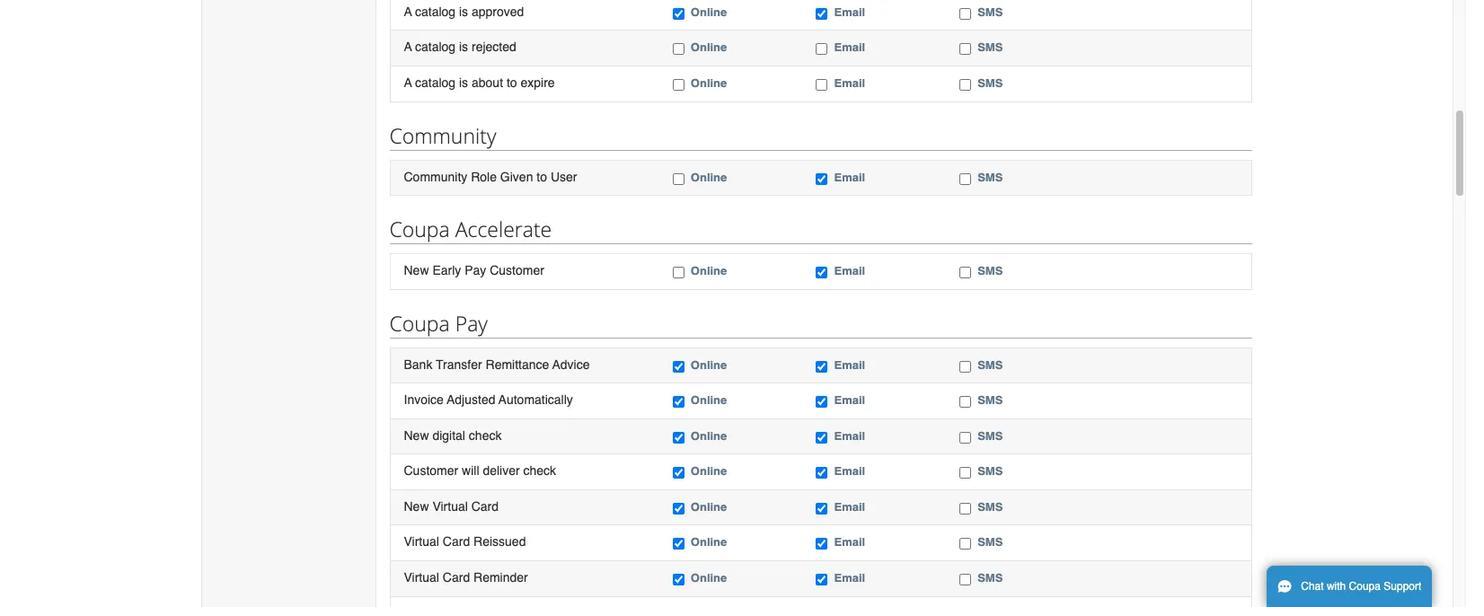 Task type: describe. For each thing, give the bounding box(es) containing it.
new virtual card
[[404, 500, 499, 514]]

0 vertical spatial check
[[469, 429, 502, 443]]

online for customer will deliver check
[[691, 465, 727, 478]]

1 vertical spatial pay
[[455, 309, 488, 338]]

virtual card reminder
[[404, 571, 528, 585]]

coupa for coupa accelerate
[[390, 215, 450, 244]]

sms for virtual card reminder
[[978, 572, 1003, 585]]

customer will deliver check
[[404, 464, 556, 478]]

sms for new early pay customer
[[978, 264, 1003, 278]]

1 horizontal spatial check
[[524, 464, 556, 478]]

will
[[462, 464, 480, 478]]

catalog for a catalog is about to expire
[[415, 75, 456, 90]]

is for rejected
[[459, 40, 468, 54]]

is for approved
[[459, 4, 468, 19]]

card for reminder
[[443, 571, 470, 585]]

0 vertical spatial virtual
[[433, 500, 468, 514]]

a catalog is rejected
[[404, 40, 517, 54]]

chat with coupa support
[[1302, 581, 1422, 593]]

about
[[472, 75, 503, 90]]

expire
[[521, 75, 555, 90]]

online for a catalog is approved
[[691, 5, 727, 19]]

deliver
[[483, 464, 520, 478]]

invoice adjusted automatically
[[404, 393, 573, 407]]

coupa pay
[[390, 309, 488, 338]]

bank
[[404, 357, 433, 372]]

reissued
[[474, 535, 526, 550]]

new digital check
[[404, 429, 502, 443]]

adjusted
[[447, 393, 496, 407]]

accelerate
[[455, 215, 552, 244]]

sms for new digital check
[[978, 429, 1003, 443]]

0 vertical spatial card
[[472, 500, 499, 514]]

transfer
[[436, 357, 482, 372]]

email for a catalog is approved
[[835, 5, 866, 19]]

online for new early pay customer
[[691, 264, 727, 278]]

coupa inside button
[[1350, 581, 1381, 593]]

bank transfer remittance advice
[[404, 357, 590, 372]]

catalog for a catalog is approved
[[415, 4, 456, 19]]

0 horizontal spatial to
[[507, 75, 517, 90]]

1 vertical spatial customer
[[404, 464, 459, 478]]

community for community
[[390, 121, 497, 150]]

online for a catalog is about to expire
[[691, 76, 727, 90]]

a catalog is approved
[[404, 4, 524, 19]]

coupa for coupa pay
[[390, 309, 450, 338]]

new for new digital check
[[404, 429, 429, 443]]

catalog for a catalog is rejected
[[415, 40, 456, 54]]

sms for invoice adjusted automatically
[[978, 394, 1003, 407]]

community role given to user
[[404, 169, 577, 184]]

role
[[471, 169, 497, 184]]

community for community role given to user
[[404, 169, 468, 184]]

email for new virtual card
[[835, 501, 866, 514]]

with
[[1327, 581, 1347, 593]]

email for community role given to user
[[835, 170, 866, 184]]

new early pay customer
[[404, 263, 545, 278]]



Task type: vqa. For each thing, say whether or not it's contained in the screenshot.
the middle "CENTRO"
no



Task type: locate. For each thing, give the bounding box(es) containing it.
coupa up "early"
[[390, 215, 450, 244]]

virtual for virtual card reminder
[[404, 571, 439, 585]]

pay up 'transfer'
[[455, 309, 488, 338]]

1 vertical spatial coupa
[[390, 309, 450, 338]]

0 vertical spatial catalog
[[415, 4, 456, 19]]

check down invoice adjusted automatically
[[469, 429, 502, 443]]

3 a from the top
[[404, 75, 412, 90]]

2 new from the top
[[404, 429, 429, 443]]

card
[[472, 500, 499, 514], [443, 535, 470, 550], [443, 571, 470, 585]]

is left approved
[[459, 4, 468, 19]]

2 a from the top
[[404, 40, 412, 54]]

1 vertical spatial to
[[537, 169, 547, 184]]

2 catalog from the top
[[415, 40, 456, 54]]

12 sms from the top
[[978, 572, 1003, 585]]

is left about
[[459, 75, 468, 90]]

online for invoice adjusted automatically
[[691, 394, 727, 407]]

a
[[404, 4, 412, 19], [404, 40, 412, 54], [404, 75, 412, 90]]

early
[[433, 263, 461, 278]]

pay
[[465, 263, 487, 278], [455, 309, 488, 338]]

10 email from the top
[[835, 501, 866, 514]]

chat
[[1302, 581, 1324, 593]]

automatically
[[499, 393, 573, 407]]

virtual for virtual card reissued
[[404, 535, 439, 550]]

12 online from the top
[[691, 572, 727, 585]]

digital
[[433, 429, 466, 443]]

3 new from the top
[[404, 500, 429, 514]]

8 online from the top
[[691, 429, 727, 443]]

sms for new virtual card
[[978, 501, 1003, 514]]

2 vertical spatial card
[[443, 571, 470, 585]]

2 online from the top
[[691, 41, 727, 54]]

online for virtual card reminder
[[691, 572, 727, 585]]

catalog
[[415, 4, 456, 19], [415, 40, 456, 54], [415, 75, 456, 90]]

2 vertical spatial coupa
[[1350, 581, 1381, 593]]

1 email from the top
[[835, 5, 866, 19]]

6 email from the top
[[835, 358, 866, 372]]

2 vertical spatial new
[[404, 500, 429, 514]]

virtual card reissued
[[404, 535, 526, 550]]

7 email from the top
[[835, 394, 866, 407]]

0 vertical spatial to
[[507, 75, 517, 90]]

virtual up 'virtual card reissued' on the bottom
[[433, 500, 468, 514]]

1 catalog from the top
[[415, 4, 456, 19]]

sms for bank transfer remittance advice
[[978, 358, 1003, 372]]

customer
[[490, 263, 545, 278], [404, 464, 459, 478]]

remittance
[[486, 357, 550, 372]]

coupa
[[390, 215, 450, 244], [390, 309, 450, 338], [1350, 581, 1381, 593]]

sms for a catalog is approved
[[978, 5, 1003, 19]]

is for about
[[459, 75, 468, 90]]

a up a catalog is rejected
[[404, 4, 412, 19]]

9 online from the top
[[691, 465, 727, 478]]

1 vertical spatial card
[[443, 535, 470, 550]]

new up 'virtual card reissued' on the bottom
[[404, 500, 429, 514]]

pay right "early"
[[465, 263, 487, 278]]

check
[[469, 429, 502, 443], [524, 464, 556, 478]]

12 email from the top
[[835, 572, 866, 585]]

3 is from the top
[[459, 75, 468, 90]]

a for a catalog is rejected
[[404, 40, 412, 54]]

9 sms from the top
[[978, 465, 1003, 478]]

a for a catalog is about to expire
[[404, 75, 412, 90]]

4 email from the top
[[835, 170, 866, 184]]

virtual
[[433, 500, 468, 514], [404, 535, 439, 550], [404, 571, 439, 585]]

3 catalog from the top
[[415, 75, 456, 90]]

email for invoice adjusted automatically
[[835, 394, 866, 407]]

email for virtual card reminder
[[835, 572, 866, 585]]

0 vertical spatial is
[[459, 4, 468, 19]]

0 vertical spatial coupa
[[390, 215, 450, 244]]

2 vertical spatial a
[[404, 75, 412, 90]]

3 online from the top
[[691, 76, 727, 90]]

online for new virtual card
[[691, 501, 727, 514]]

new for new virtual card
[[404, 500, 429, 514]]

sms for community role given to user
[[978, 170, 1003, 184]]

1 vertical spatial a
[[404, 40, 412, 54]]

virtual down 'virtual card reissued' on the bottom
[[404, 571, 439, 585]]

3 sms from the top
[[978, 76, 1003, 90]]

1 vertical spatial community
[[404, 169, 468, 184]]

online for new digital check
[[691, 429, 727, 443]]

online for bank transfer remittance advice
[[691, 358, 727, 372]]

10 online from the top
[[691, 501, 727, 514]]

1 vertical spatial new
[[404, 429, 429, 443]]

catalog up a catalog is rejected
[[415, 4, 456, 19]]

1 horizontal spatial to
[[537, 169, 547, 184]]

7 online from the top
[[691, 394, 727, 407]]

1 vertical spatial is
[[459, 40, 468, 54]]

catalog down a catalog is rejected
[[415, 75, 456, 90]]

email for customer will deliver check
[[835, 465, 866, 478]]

5 email from the top
[[835, 264, 866, 278]]

to
[[507, 75, 517, 90], [537, 169, 547, 184]]

chat with coupa support button
[[1267, 566, 1433, 608]]

6 sms from the top
[[978, 358, 1003, 372]]

email for virtual card reissued
[[835, 536, 866, 550]]

coupa accelerate
[[390, 215, 552, 244]]

approved
[[472, 4, 524, 19]]

2 is from the top
[[459, 40, 468, 54]]

1 vertical spatial check
[[524, 464, 556, 478]]

card down new virtual card
[[443, 535, 470, 550]]

4 sms from the top
[[978, 170, 1003, 184]]

a down "a catalog is approved"
[[404, 40, 412, 54]]

9 email from the top
[[835, 465, 866, 478]]

invoice
[[404, 393, 444, 407]]

11 sms from the top
[[978, 536, 1003, 550]]

1 a from the top
[[404, 4, 412, 19]]

email for new early pay customer
[[835, 264, 866, 278]]

is
[[459, 4, 468, 19], [459, 40, 468, 54], [459, 75, 468, 90]]

sms
[[978, 5, 1003, 19], [978, 41, 1003, 54], [978, 76, 1003, 90], [978, 170, 1003, 184], [978, 264, 1003, 278], [978, 358, 1003, 372], [978, 394, 1003, 407], [978, 429, 1003, 443], [978, 465, 1003, 478], [978, 501, 1003, 514], [978, 536, 1003, 550], [978, 572, 1003, 585]]

online
[[691, 5, 727, 19], [691, 41, 727, 54], [691, 76, 727, 90], [691, 170, 727, 184], [691, 264, 727, 278], [691, 358, 727, 372], [691, 394, 727, 407], [691, 429, 727, 443], [691, 465, 727, 478], [691, 501, 727, 514], [691, 536, 727, 550], [691, 572, 727, 585]]

11 email from the top
[[835, 536, 866, 550]]

1 vertical spatial virtual
[[404, 535, 439, 550]]

8 email from the top
[[835, 429, 866, 443]]

to left user
[[537, 169, 547, 184]]

sms for customer will deliver check
[[978, 465, 1003, 478]]

2 vertical spatial catalog
[[415, 75, 456, 90]]

sms for a catalog is rejected
[[978, 41, 1003, 54]]

support
[[1384, 581, 1422, 593]]

online for virtual card reissued
[[691, 536, 727, 550]]

1 new from the top
[[404, 263, 429, 278]]

None checkbox
[[817, 8, 828, 20], [960, 8, 972, 20], [960, 43, 972, 55], [673, 79, 685, 91], [817, 79, 828, 91], [960, 79, 972, 91], [960, 173, 972, 185], [817, 267, 828, 279], [960, 267, 972, 279], [673, 361, 685, 373], [817, 361, 828, 373], [960, 361, 972, 373], [817, 397, 828, 408], [960, 397, 972, 408], [673, 432, 685, 444], [817, 468, 828, 479], [960, 503, 972, 515], [817, 574, 828, 586], [817, 8, 828, 20], [960, 8, 972, 20], [960, 43, 972, 55], [673, 79, 685, 91], [817, 79, 828, 91], [960, 79, 972, 91], [960, 173, 972, 185], [817, 267, 828, 279], [960, 267, 972, 279], [673, 361, 685, 373], [817, 361, 828, 373], [960, 361, 972, 373], [817, 397, 828, 408], [960, 397, 972, 408], [673, 432, 685, 444], [817, 468, 828, 479], [960, 503, 972, 515], [817, 574, 828, 586]]

None checkbox
[[673, 8, 685, 20], [673, 43, 685, 55], [817, 43, 828, 55], [673, 173, 685, 185], [817, 173, 828, 185], [673, 267, 685, 279], [673, 397, 685, 408], [817, 432, 828, 444], [960, 432, 972, 444], [673, 468, 685, 479], [960, 468, 972, 479], [673, 503, 685, 515], [817, 503, 828, 515], [673, 539, 685, 550], [817, 539, 828, 550], [960, 539, 972, 550], [673, 574, 685, 586], [960, 574, 972, 586], [673, 8, 685, 20], [673, 43, 685, 55], [817, 43, 828, 55], [673, 173, 685, 185], [817, 173, 828, 185], [673, 267, 685, 279], [673, 397, 685, 408], [817, 432, 828, 444], [960, 432, 972, 444], [673, 468, 685, 479], [960, 468, 972, 479], [673, 503, 685, 515], [817, 503, 828, 515], [673, 539, 685, 550], [817, 539, 828, 550], [960, 539, 972, 550], [673, 574, 685, 586], [960, 574, 972, 586]]

reminder
[[474, 571, 528, 585]]

a down a catalog is rejected
[[404, 75, 412, 90]]

11 online from the top
[[691, 536, 727, 550]]

1 is from the top
[[459, 4, 468, 19]]

is left rejected
[[459, 40, 468, 54]]

1 online from the top
[[691, 5, 727, 19]]

email for a catalog is rejected
[[835, 41, 866, 54]]

2 email from the top
[[835, 41, 866, 54]]

coupa right with
[[1350, 581, 1381, 593]]

rejected
[[472, 40, 517, 54]]

1 sms from the top
[[978, 5, 1003, 19]]

to right about
[[507, 75, 517, 90]]

new for new early pay customer
[[404, 263, 429, 278]]

0 horizontal spatial check
[[469, 429, 502, 443]]

4 online from the top
[[691, 170, 727, 184]]

7 sms from the top
[[978, 394, 1003, 407]]

community
[[390, 121, 497, 150], [404, 169, 468, 184]]

customer down accelerate in the left top of the page
[[490, 263, 545, 278]]

0 horizontal spatial customer
[[404, 464, 459, 478]]

8 sms from the top
[[978, 429, 1003, 443]]

a catalog is about to expire
[[404, 75, 555, 90]]

5 online from the top
[[691, 264, 727, 278]]

new left "early"
[[404, 263, 429, 278]]

catalog down "a catalog is approved"
[[415, 40, 456, 54]]

check right deliver
[[524, 464, 556, 478]]

email for bank transfer remittance advice
[[835, 358, 866, 372]]

2 sms from the top
[[978, 41, 1003, 54]]

3 email from the top
[[835, 76, 866, 90]]

customer left the will
[[404, 464, 459, 478]]

email
[[835, 5, 866, 19], [835, 41, 866, 54], [835, 76, 866, 90], [835, 170, 866, 184], [835, 264, 866, 278], [835, 358, 866, 372], [835, 394, 866, 407], [835, 429, 866, 443], [835, 465, 866, 478], [835, 501, 866, 514], [835, 536, 866, 550], [835, 572, 866, 585]]

1 vertical spatial catalog
[[415, 40, 456, 54]]

coupa up bank
[[390, 309, 450, 338]]

sms for virtual card reissued
[[978, 536, 1003, 550]]

new
[[404, 263, 429, 278], [404, 429, 429, 443], [404, 500, 429, 514]]

card down 'virtual card reissued' on the bottom
[[443, 571, 470, 585]]

a for a catalog is approved
[[404, 4, 412, 19]]

sms for a catalog is about to expire
[[978, 76, 1003, 90]]

0 vertical spatial community
[[390, 121, 497, 150]]

card down customer will deliver check
[[472, 500, 499, 514]]

6 online from the top
[[691, 358, 727, 372]]

community left role
[[404, 169, 468, 184]]

email for new digital check
[[835, 429, 866, 443]]

virtual down new virtual card
[[404, 535, 439, 550]]

1 horizontal spatial customer
[[490, 263, 545, 278]]

10 sms from the top
[[978, 501, 1003, 514]]

card for reissued
[[443, 535, 470, 550]]

community up role
[[390, 121, 497, 150]]

2 vertical spatial is
[[459, 75, 468, 90]]

0 vertical spatial customer
[[490, 263, 545, 278]]

new left digital
[[404, 429, 429, 443]]

0 vertical spatial pay
[[465, 263, 487, 278]]

2 vertical spatial virtual
[[404, 571, 439, 585]]

0 vertical spatial new
[[404, 263, 429, 278]]

online for a catalog is rejected
[[691, 41, 727, 54]]

user
[[551, 169, 577, 184]]

5 sms from the top
[[978, 264, 1003, 278]]

0 vertical spatial a
[[404, 4, 412, 19]]

online for community role given to user
[[691, 170, 727, 184]]

given
[[501, 169, 533, 184]]

advice
[[553, 357, 590, 372]]

email for a catalog is about to expire
[[835, 76, 866, 90]]



